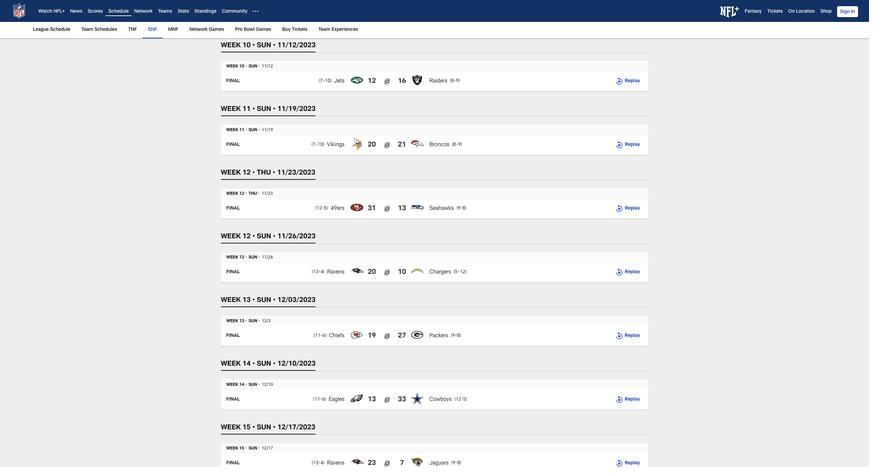 Task type: describe. For each thing, give the bounding box(es) containing it.
nfl replay image for 27
[[616, 332, 624, 341]]

14
[[243, 361, 251, 368]]

11/12/2023
[[277, 42, 316, 49]]

2 vertical spatial (9-8)
[[452, 461, 461, 466]]

12 · for sun
[[239, 256, 247, 260]]

4) for week 15 • sun • 12/17/2023
[[321, 461, 325, 466]]

seahawks
[[430, 206, 454, 212]]

11/26
[[262, 256, 273, 260]]

eagles
[[329, 397, 345, 403]]

24
[[398, 14, 406, 21]]

(5-12)
[[454, 270, 467, 275]]

sign in
[[840, 10, 855, 14]]

nfl at image for 20
[[383, 141, 391, 149]]

12 for week 12 • thu • 11/23/2023
[[243, 170, 251, 177]]

watch
[[38, 9, 52, 14]]

league schedule link
[[33, 22, 73, 38]]

ravens for week 15 • sun • 12/17/2023
[[327, 461, 345, 467]]

standings link
[[195, 9, 217, 14]]

pro
[[235, 27, 243, 32]]

bengals logo image
[[410, 10, 424, 23]]

13 ·
[[239, 319, 247, 323]]

packers logo image
[[410, 328, 424, 342]]

2 vertical spatial (9-
[[452, 461, 457, 466]]

21
[[398, 142, 406, 149]]

replay for 13
[[625, 206, 640, 211]]

mnf link
[[165, 22, 181, 38]]

12 · for thu
[[239, 192, 247, 196]]

team for team schedules
[[81, 27, 93, 32]]

network games link
[[187, 22, 227, 38]]

1 final from the top
[[226, 15, 240, 20]]

11/12
[[262, 64, 273, 69]]

(8-9) for 16
[[450, 79, 460, 84]]

sun for 14
[[257, 361, 271, 368]]

jets logo image
[[350, 73, 364, 87]]

nfl at image for 27
[[383, 332, 391, 341]]

final for week 11 • sun • 11/19/2023
[[226, 143, 240, 147]]

11 ·
[[239, 128, 247, 132]]

week for week 15 · sun · 12/17
[[226, 447, 238, 451]]

(9- for 13
[[457, 206, 463, 211]]

12 for week 12 • sun • 11/26/2023
[[243, 234, 251, 241]]

final for week 10 • sun • 11/12/2023
[[226, 79, 240, 84]]

sign
[[840, 10, 850, 14]]

fantasy link
[[745, 9, 762, 14]]

seahawks logo image
[[410, 201, 424, 215]]

replay for 10
[[625, 270, 640, 275]]

nfl at image for 24
[[383, 14, 391, 22]]

nfl at image for 12
[[383, 77, 391, 86]]

on
[[789, 9, 795, 14]]

sun for 10
[[257, 42, 271, 49]]

11/19
[[262, 128, 273, 132]]

replay for 21
[[625, 143, 640, 147]]

on location
[[789, 9, 815, 14]]

(13- for week 15 • sun • 12/17/2023
[[312, 461, 321, 466]]

scores
[[88, 9, 103, 14]]

week 12 • thu • 11/23/2023
[[221, 170, 316, 177]]

49ers
[[331, 206, 345, 212]]

8) for 13
[[463, 206, 467, 211]]

nfl at image for 31
[[383, 205, 391, 213]]

snf
[[148, 27, 157, 32]]

(13-4) for 11/26/2023
[[312, 270, 325, 275]]

10 ·
[[239, 64, 247, 69]]

12/3
[[262, 319, 271, 323]]

raiders logo image
[[410, 73, 424, 87]]

week 14 · sun · 12/10
[[226, 383, 273, 387]]

team schedules
[[81, 27, 117, 32]]

tnf
[[128, 27, 137, 32]]

week 12 • sun • 11/26/2023
[[221, 234, 316, 241]]

(9-8) for 27
[[451, 334, 461, 339]]

nfl+ image
[[721, 7, 739, 17]]

jaguars logo image
[[410, 456, 424, 467]]

in
[[851, 10, 855, 14]]

replay link for 10
[[616, 269, 640, 277]]

replay for 16
[[625, 79, 640, 84]]

week for week 13 • sun • 12/03/2023
[[221, 297, 241, 304]]

jaguars
[[430, 461, 449, 467]]

33
[[398, 397, 406, 404]]

week 10 • sun • 11/12/2023
[[221, 42, 316, 49]]

nfl at image for 13
[[383, 396, 391, 404]]

week 12 · thu · 11/23
[[226, 192, 273, 196]]

league schedule
[[33, 27, 70, 32]]

nfl at image for 10
[[383, 269, 391, 277]]

week 15 · sun · 12/17
[[226, 447, 273, 451]]

11/23
[[262, 192, 273, 196]]

(7- for week 11 • sun • 11/19/2023
[[312, 143, 317, 147]]

12/03/2023
[[277, 297, 316, 304]]

pro bowl games
[[235, 27, 271, 32]]

shop link
[[821, 9, 832, 14]]

watch nfl+ link
[[38, 9, 65, 14]]

31
[[368, 206, 376, 212]]

• right thu
[[273, 170, 275, 177]]

sun · for 12
[[249, 256, 260, 260]]

packers
[[430, 334, 448, 339]]

ravens for week 12 • sun • 11/26/2023
[[327, 270, 345, 275]]

mnf
[[168, 27, 178, 32]]

week for week 12 • thu • 11/23/2023
[[221, 170, 241, 177]]

replay for 27
[[625, 334, 640, 339]]

13 for eagles
[[368, 397, 376, 404]]

• left 12/03/2023
[[273, 297, 276, 304]]

teams
[[158, 9, 172, 14]]

week for week 14 · sun · 12/10
[[226, 383, 238, 387]]

1 vertical spatial 13
[[243, 297, 251, 304]]

(7-10) for 11/12/2023
[[319, 79, 332, 84]]

cowboys
[[430, 397, 452, 403]]

nfl+
[[54, 9, 65, 14]]

(8-9) for 21
[[452, 143, 462, 147]]

schedule link
[[108, 9, 129, 14]]

week for week 10 • sun • 11/12/2023
[[221, 42, 241, 49]]

snf link
[[145, 22, 160, 38]]

replay link for 13
[[616, 205, 640, 213]]

(8- for 16
[[450, 79, 456, 84]]

week 11 • sun • 11/19/2023
[[221, 106, 316, 113]]

week for week 12 · sun · 11/26
[[226, 256, 238, 260]]

replay for 33
[[625, 398, 640, 402]]

7 replay from the top
[[625, 461, 640, 466]]

thu ·
[[249, 192, 259, 196]]

replay link for 27
[[616, 332, 640, 341]]

(11-6) for 12/10/2023
[[313, 398, 326, 402]]

tnf link
[[125, 22, 140, 38]]

on location link
[[789, 9, 815, 14]]

9) for 16
[[456, 79, 460, 84]]

20 for 21
[[368, 142, 376, 149]]

final for week 12 • sun • 11/26/2023
[[226, 270, 240, 275]]

11/19/2023
[[277, 106, 316, 113]]

4) for week 12 • sun • 11/26/2023
[[321, 270, 325, 275]]

dots image
[[253, 9, 259, 14]]

• up 11/12
[[273, 42, 276, 49]]

5) for 31
[[324, 206, 328, 211]]

(11-6) for 12/03/2023
[[314, 334, 326, 339]]

network link
[[134, 9, 153, 14]]

nfl replay image for 24
[[616, 14, 624, 22]]

community link
[[222, 9, 248, 14]]

week for week 11 · sun · 11/19
[[226, 128, 238, 132]]

(12- for 31
[[315, 206, 324, 211]]

fantasy
[[745, 9, 762, 14]]

broncos logo image
[[410, 137, 424, 151]]

sun for 13
[[257, 297, 271, 304]]

nfl replay image for 16
[[616, 77, 624, 86]]

15
[[243, 425, 251, 432]]

27
[[398, 333, 406, 340]]

(9-8) for 13
[[457, 206, 467, 211]]

jets
[[334, 79, 345, 84]]

league
[[33, 27, 49, 32]]

• right 11
[[252, 106, 255, 113]]

ravens logo image for week 15 • sun • 12/17/2023
[[350, 456, 364, 467]]

4 nfl replay image from the top
[[616, 460, 624, 467]]

network games
[[189, 27, 224, 32]]

bills logo image
[[350, 10, 364, 23]]

eagles logo image
[[350, 392, 364, 406]]

vikings
[[327, 142, 345, 148]]

15 ·
[[239, 447, 247, 451]]

0 vertical spatial tickets
[[767, 9, 783, 14]]

team schedules link
[[79, 22, 120, 38]]

raiders
[[430, 79, 447, 84]]

• up week 13 · sun · 12/3
[[252, 297, 255, 304]]

week 14 • sun • 12/10/2023
[[221, 361, 316, 368]]

11
[[243, 106, 251, 113]]

sun for 11
[[257, 106, 271, 113]]

stats link
[[178, 9, 189, 14]]

week 13 • sun • 12/03/2023
[[221, 297, 316, 304]]

news
[[70, 9, 82, 14]]

(11- for week 14 • sun • 12/10/2023
[[313, 398, 322, 402]]



Task type: locate. For each thing, give the bounding box(es) containing it.
(12- left 49ers
[[315, 206, 324, 211]]

18
[[368, 14, 376, 21]]

6)
[[323, 334, 326, 339], [322, 398, 326, 402]]

schedule inside "link"
[[50, 27, 70, 32]]

7 replay link from the top
[[616, 460, 640, 467]]

0 horizontal spatial 13
[[243, 297, 251, 304]]

5 final from the top
[[226, 270, 240, 275]]

(7-10)
[[319, 79, 332, 84], [312, 143, 324, 147]]

0 vertical spatial 5)
[[324, 206, 328, 211]]

(8-9) right 'broncos' at top
[[452, 143, 462, 147]]

9) for 21
[[458, 143, 462, 147]]

sun · right 10 ·
[[249, 64, 260, 69]]

2 12 · from the top
[[239, 256, 247, 260]]

week for week 13 · sun · 12/3
[[226, 319, 238, 323]]

(9- right jaguars
[[452, 461, 457, 466]]

replay
[[625, 79, 640, 84], [625, 143, 640, 147], [625, 206, 640, 211], [625, 270, 640, 275], [625, 334, 640, 339], [625, 398, 640, 402], [625, 461, 640, 466]]

20
[[368, 142, 376, 149], [368, 269, 376, 276]]

4 replay from the top
[[625, 270, 640, 275]]

(7-10) for 11/19/2023
[[312, 143, 324, 147]]

nfl at image left chargers logo
[[383, 269, 391, 277]]

banner
[[0, 0, 869, 38]]

2 horizontal spatial 13
[[398, 206, 406, 212]]

stats
[[178, 9, 189, 14]]

0 horizontal spatial (7-
[[312, 143, 317, 147]]

sun right 15
[[257, 425, 271, 432]]

(11-6) left eagles
[[313, 398, 326, 402]]

final down 10 ·
[[226, 79, 240, 84]]

2 20 from the top
[[368, 269, 376, 276]]

sun · right 14 ·
[[249, 383, 260, 387]]

1 nfl at image from the top
[[383, 77, 391, 86]]

8)
[[463, 206, 467, 211], [457, 334, 461, 339], [457, 461, 461, 466]]

(8- for 21
[[452, 143, 458, 147]]

sun · left 11/26
[[249, 256, 260, 260]]

banner containing watch nfl+
[[0, 0, 869, 38]]

6) left chiefs
[[323, 334, 326, 339]]

1 sun · from the top
[[249, 64, 260, 69]]

1 vertical spatial 20
[[368, 269, 376, 276]]

nfl replay image
[[616, 14, 624, 22], [616, 77, 624, 86], [616, 205, 624, 213], [616, 269, 624, 277]]

12)
[[460, 270, 467, 275]]

replay link
[[616, 77, 640, 86], [616, 141, 640, 149], [616, 205, 640, 213], [616, 269, 640, 277], [616, 332, 640, 341], [616, 396, 640, 404], [616, 460, 640, 467]]

1 vertical spatial schedule
[[50, 27, 70, 32]]

0 horizontal spatial team
[[81, 27, 93, 32]]

1 vertical spatial ravens logo image
[[350, 456, 364, 467]]

(12-5) for 33
[[455, 398, 467, 402]]

1 vertical spatial (7-
[[312, 143, 317, 147]]

3 replay link from the top
[[616, 205, 640, 213]]

(9- for 27
[[451, 334, 457, 339]]

final down 15 ·
[[226, 461, 240, 466]]

0 vertical spatial 8)
[[463, 206, 467, 211]]

2 4) from the top
[[321, 461, 325, 466]]

0 vertical spatial (11-
[[314, 334, 323, 339]]

broncos
[[430, 142, 449, 148]]

replay link for 33
[[616, 396, 640, 404]]

1 vertical spatial (8-9)
[[452, 143, 462, 147]]

network down "standings" 'link'
[[189, 27, 208, 32]]

1 horizontal spatial 13
[[368, 397, 376, 404]]

2 (13- from the top
[[312, 461, 321, 466]]

5) left 49ers
[[324, 206, 328, 211]]

3 nfl replay image from the top
[[616, 396, 624, 404]]

network for network
[[134, 9, 153, 14]]

1 vertical spatial ravens
[[327, 461, 345, 467]]

schedule up schedules
[[108, 9, 129, 14]]

12 · left 11/26
[[239, 256, 247, 260]]

week 13 · sun · 12/3
[[226, 319, 271, 323]]

nfl replay image for 10
[[616, 269, 624, 277]]

• up 12/10
[[273, 361, 276, 368]]

12 up week 12 · sun · 11/26
[[243, 234, 251, 241]]

chargers
[[430, 270, 451, 275]]

1 vertical spatial 12 ·
[[239, 256, 247, 260]]

1 horizontal spatial 5)
[[463, 398, 467, 402]]

buy tickets
[[282, 27, 308, 32]]

nfl at image
[[383, 77, 391, 86], [383, 141, 391, 149], [383, 205, 391, 213], [383, 396, 391, 404]]

week for week 12 · thu · 11/23
[[226, 192, 238, 196]]

0 horizontal spatial schedule
[[50, 27, 70, 32]]

(12-5) right the cowboys
[[455, 398, 467, 402]]

16
[[398, 78, 406, 85]]

4 nfl at image from the top
[[383, 460, 391, 467]]

0 vertical spatial (13-4)
[[312, 270, 325, 275]]

2 team from the left
[[319, 27, 330, 32]]

team left experiences
[[319, 27, 330, 32]]

5 sun from the top
[[257, 361, 271, 368]]

10
[[243, 42, 251, 49], [398, 269, 406, 276]]

0 vertical spatial 9)
[[456, 79, 460, 84]]

1 games from the left
[[209, 27, 224, 32]]

(12- for 33
[[455, 398, 463, 402]]

13 left seahawks logo
[[398, 206, 406, 212]]

final for week 15 • sun • 12/17/2023
[[226, 461, 240, 466]]

• up 11/26
[[273, 234, 276, 241]]

(7-10) left jets
[[319, 79, 332, 84]]

chiefs
[[329, 334, 345, 339]]

2 final from the top
[[226, 79, 240, 84]]

(11-6)
[[314, 334, 326, 339], [313, 398, 326, 402]]

sun up 12/3
[[257, 297, 271, 304]]

experiences
[[332, 27, 358, 32]]

sun · for 14
[[249, 383, 260, 387]]

final down 13 ·
[[226, 334, 240, 339]]

nfl replay image
[[616, 141, 624, 149], [616, 332, 624, 341], [616, 396, 624, 404], [616, 460, 624, 467]]

sun up 11/26
[[257, 234, 271, 241]]

0 vertical spatial 10)
[[325, 79, 332, 84]]

(8- right 'broncos' at top
[[452, 143, 458, 147]]

final down 11 ·
[[226, 143, 240, 147]]

1 12 · from the top
[[239, 192, 247, 196]]

0 horizontal spatial network
[[134, 9, 153, 14]]

week for week 14 • sun • 12/10/2023
[[221, 361, 241, 368]]

community
[[222, 9, 248, 14]]

5 replay link from the top
[[616, 332, 640, 341]]

1 vertical spatial 5)
[[463, 398, 467, 402]]

6 sun from the top
[[257, 425, 271, 432]]

standings
[[195, 9, 217, 14]]

nfl at image left 27
[[383, 332, 391, 341]]

1 replay link from the top
[[616, 77, 640, 86]]

0 vertical spatial 10
[[243, 42, 251, 49]]

(12- right the cowboys
[[455, 398, 463, 402]]

1 horizontal spatial 10
[[398, 269, 406, 276]]

sun · for 10
[[249, 64, 260, 69]]

5 sun · from the top
[[249, 383, 260, 387]]

week 10 · sun · 11/12
[[226, 64, 273, 69]]

2 replay link from the top
[[616, 141, 640, 149]]

1 horizontal spatial team
[[319, 27, 330, 32]]

0 vertical spatial (8-9)
[[450, 79, 460, 84]]

week
[[221, 42, 241, 49], [226, 64, 238, 69], [221, 106, 241, 113], [226, 128, 238, 132], [221, 170, 241, 177], [226, 192, 238, 196], [221, 234, 241, 241], [226, 256, 238, 260], [221, 297, 241, 304], [226, 319, 238, 323], [221, 361, 241, 368], [226, 383, 238, 387], [221, 425, 241, 432], [226, 447, 238, 451]]

4 final from the top
[[226, 206, 240, 211]]

7 final from the top
[[226, 398, 240, 402]]

(9-8) right packers
[[451, 334, 461, 339]]

2 nfl at image from the top
[[383, 269, 391, 277]]

sun · for 13
[[249, 319, 260, 323]]

games down standings
[[209, 27, 224, 32]]

10) for week 11 • sun • 11/19/2023
[[317, 143, 324, 147]]

(11- left chiefs
[[314, 334, 323, 339]]

final for week 12 • thu • 11/23/2023
[[226, 206, 240, 211]]

9) right 'broncos' at top
[[458, 143, 462, 147]]

12 · left 'thu ·'
[[239, 192, 247, 196]]

nfl at image right the 31
[[383, 205, 391, 213]]

1 vertical spatial 12
[[243, 170, 251, 177]]

3 nfl at image from the top
[[383, 332, 391, 341]]

1 replay from the top
[[625, 79, 640, 84]]

1 vertical spatial 10)
[[317, 143, 324, 147]]

(9- right seahawks
[[457, 206, 463, 211]]

(8-9) right raiders
[[450, 79, 460, 84]]

2 ravens from the top
[[327, 461, 345, 467]]

week 11 · sun · 11/19
[[226, 128, 273, 132]]

team experiences
[[319, 27, 358, 32]]

20 for 10
[[368, 269, 376, 276]]

1 4) from the top
[[321, 270, 325, 275]]

0 horizontal spatial (12-
[[315, 206, 324, 211]]

week for week 10 · sun · 11/12
[[226, 64, 238, 69]]

(7-10) left 'vikings'
[[312, 143, 324, 147]]

0 vertical spatial (13-
[[312, 270, 321, 275]]

1 horizontal spatial network
[[189, 27, 208, 32]]

sun
[[257, 42, 271, 49], [257, 106, 271, 113], [257, 234, 271, 241], [257, 297, 271, 304], [257, 361, 271, 368], [257, 425, 271, 432]]

watch nfl+
[[38, 9, 65, 14]]

nfl at image left 33 at left
[[383, 396, 391, 404]]

nfl at image left 16
[[383, 77, 391, 86]]

sun for 15
[[257, 425, 271, 432]]

1 nfl at image from the top
[[383, 14, 391, 22]]

0 vertical spatial 6)
[[323, 334, 326, 339]]

sun · for 15
[[249, 447, 260, 451]]

(13- for week 12 • sun • 11/26/2023
[[312, 270, 321, 275]]

• up 11/19
[[273, 106, 276, 113]]

9) right raiders
[[456, 79, 460, 84]]

1 vertical spatial (9-8)
[[451, 334, 461, 339]]

schedule down nfl+
[[50, 27, 70, 32]]

buy tickets link
[[280, 22, 310, 38]]

(11-6) left chiefs
[[314, 334, 326, 339]]

9)
[[456, 79, 460, 84], [458, 143, 462, 147]]

0 vertical spatial 20
[[368, 142, 376, 149]]

1 horizontal spatial (12-5)
[[455, 398, 467, 402]]

2 vertical spatial 12
[[243, 234, 251, 241]]

8) right jaguars
[[457, 461, 461, 466]]

2 nfl at image from the top
[[383, 141, 391, 149]]

1 ravens logo image from the top
[[350, 265, 364, 278]]

(13-4) for 12/17/2023
[[312, 461, 325, 466]]

sun · right 11 ·
[[249, 128, 260, 132]]

(9- right packers
[[451, 334, 457, 339]]

schedule
[[108, 9, 129, 14], [50, 27, 70, 32]]

3 nfl at image from the top
[[383, 205, 391, 213]]

0 horizontal spatial 10
[[243, 42, 251, 49]]

1 horizontal spatial schedule
[[108, 9, 129, 14]]

replay link for 21
[[616, 141, 640, 149]]

week 15 • sun • 12/17/2023
[[221, 425, 316, 432]]

nfl shield image
[[11, 3, 27, 19]]

10 left chargers logo
[[398, 269, 406, 276]]

12/17
[[262, 447, 273, 451]]

8) for 27
[[457, 334, 461, 339]]

6) for week 13 • sun • 12/03/2023
[[323, 334, 326, 339]]

1 nfl replay image from the top
[[616, 14, 624, 22]]

6 replay link from the top
[[616, 396, 640, 404]]

0 horizontal spatial tickets
[[292, 27, 308, 32]]

sun · right 13 ·
[[249, 319, 260, 323]]

3 sun · from the top
[[249, 256, 260, 260]]

1 nfl replay image from the top
[[616, 141, 624, 149]]

6) left eagles
[[322, 398, 326, 402]]

final down 'week 12 · thu · 11/23' on the top left
[[226, 206, 240, 211]]

0 vertical spatial ravens
[[327, 270, 345, 275]]

vikings logo image
[[350, 137, 364, 151]]

2 (13-4) from the top
[[312, 461, 325, 466]]

nfl at image left jaguars logo
[[383, 460, 391, 467]]

8 final from the top
[[226, 461, 240, 466]]

4 sun · from the top
[[249, 319, 260, 323]]

3 nfl replay image from the top
[[616, 205, 624, 213]]

ravens
[[327, 270, 345, 275], [327, 461, 345, 467]]

19
[[368, 333, 376, 340]]

nfl at image left 24
[[383, 14, 391, 22]]

final down community
[[226, 15, 240, 20]]

1 vertical spatial (8-
[[452, 143, 458, 147]]

1 vertical spatial (9-
[[451, 334, 457, 339]]

2 vertical spatial 13
[[368, 397, 376, 404]]

ravens logo image
[[350, 265, 364, 278], [350, 456, 364, 467]]

final for week 14 • sun • 12/10/2023
[[226, 398, 240, 402]]

sun · right 15 ·
[[249, 447, 260, 451]]

1 horizontal spatial (7-
[[319, 79, 325, 84]]

2 nfl replay image from the top
[[616, 332, 624, 341]]

tickets left 'on'
[[767, 9, 783, 14]]

chargers logo image
[[410, 265, 424, 278]]

2 vertical spatial 8)
[[457, 461, 461, 466]]

tickets link
[[767, 9, 783, 14]]

cowboys logo image
[[410, 392, 424, 406]]

(9-
[[457, 206, 463, 211], [451, 334, 457, 339], [452, 461, 457, 466]]

• right "14"
[[252, 361, 255, 368]]

• left thu
[[252, 170, 255, 177]]

13 for seahawks
[[398, 206, 406, 212]]

1 ravens from the top
[[327, 270, 345, 275]]

8) right packers
[[457, 334, 461, 339]]

3 replay from the top
[[625, 206, 640, 211]]

1 team from the left
[[81, 27, 93, 32]]

0 vertical spatial ravens logo image
[[350, 265, 364, 278]]

1 vertical spatial 4)
[[321, 461, 325, 466]]

nfl replay image for 33
[[616, 396, 624, 404]]

schedules
[[94, 27, 117, 32]]

11/26/2023
[[277, 234, 316, 241]]

week for week 11 • sun • 11/19/2023
[[221, 106, 241, 113]]

1 horizontal spatial 10)
[[325, 79, 332, 84]]

10) left 'vikings'
[[317, 143, 324, 147]]

1 vertical spatial (13-
[[312, 461, 321, 466]]

1 horizontal spatial (12-
[[455, 398, 463, 402]]

(13-4)
[[312, 270, 325, 275], [312, 461, 325, 466]]

scores link
[[88, 9, 103, 14]]

final down week 12 · sun · 11/26
[[226, 270, 240, 275]]

(9-8) right jaguars
[[452, 461, 461, 466]]

10) for week 10 • sun • 11/12/2023
[[325, 79, 332, 84]]

final down 14 ·
[[226, 398, 240, 402]]

ravens logo image for week 12 • sun • 11/26/2023
[[350, 265, 364, 278]]

49ers logo image
[[350, 201, 364, 215]]

12 ·
[[239, 192, 247, 196], [239, 256, 247, 260]]

0 vertical spatial (9-
[[457, 206, 463, 211]]

5) for 33
[[463, 398, 467, 402]]

1 (13- from the top
[[312, 270, 321, 275]]

team for team experiences
[[319, 27, 330, 32]]

team experiences link
[[316, 22, 361, 38]]

5 replay from the top
[[625, 334, 640, 339]]

0 horizontal spatial (12-5)
[[315, 206, 328, 211]]

2 games from the left
[[256, 27, 271, 32]]

thu
[[257, 170, 271, 177]]

• right 15
[[252, 425, 255, 432]]

1 vertical spatial (13-4)
[[312, 461, 325, 466]]

teams link
[[158, 9, 172, 14]]

replay link for 16
[[616, 77, 640, 86]]

12/10/2023
[[277, 361, 316, 368]]

0 horizontal spatial games
[[209, 27, 224, 32]]

3 final from the top
[[226, 143, 240, 147]]

1 vertical spatial 9)
[[458, 143, 462, 147]]

1 vertical spatial network
[[189, 27, 208, 32]]

4 sun from the top
[[257, 297, 271, 304]]

1 sun from the top
[[257, 42, 271, 49]]

tickets right buy
[[292, 27, 308, 32]]

12/17/2023
[[277, 425, 316, 432]]

2 sun · from the top
[[249, 128, 260, 132]]

1 vertical spatial 8)
[[457, 334, 461, 339]]

0 vertical spatial (9-8)
[[457, 206, 467, 211]]

0 vertical spatial (7-10)
[[319, 79, 332, 84]]

1 vertical spatial (12-5)
[[455, 398, 467, 402]]

6 sun · from the top
[[249, 447, 260, 451]]

0 horizontal spatial 5)
[[324, 206, 328, 211]]

0 horizontal spatial 10)
[[317, 143, 324, 147]]

1 (13-4) from the top
[[312, 270, 325, 275]]

5) right the cowboys
[[463, 398, 467, 402]]

4 replay link from the top
[[616, 269, 640, 277]]

(7- for week 10 • sun • 11/12/2023
[[319, 79, 325, 84]]

6 final from the top
[[226, 334, 240, 339]]

13 up week 13 · sun · 12/3
[[243, 297, 251, 304]]

(12-5) for 31
[[315, 206, 328, 211]]

(7- left 'vikings'
[[312, 143, 317, 147]]

network up 'snf' on the top left of page
[[134, 9, 153, 14]]

13
[[398, 206, 406, 212], [243, 297, 251, 304], [368, 397, 376, 404]]

nfl at image
[[383, 14, 391, 22], [383, 269, 391, 277], [383, 332, 391, 341], [383, 460, 391, 467]]

6) for week 14 • sun • 12/10/2023
[[322, 398, 326, 402]]

1 vertical spatial (11-6)
[[313, 398, 326, 402]]

sun down pro bowl games
[[257, 42, 271, 49]]

10 down bowl
[[243, 42, 251, 49]]

week for week 12 • sun • 11/26/2023
[[221, 234, 241, 241]]

1 vertical spatial tickets
[[292, 27, 308, 32]]

news link
[[70, 9, 82, 14]]

network for network games
[[189, 27, 208, 32]]

1 vertical spatial (11-
[[313, 398, 322, 402]]

sun right "14"
[[257, 361, 271, 368]]

week for week 15 • sun • 12/17/2023
[[221, 425, 241, 432]]

team left schedules
[[81, 27, 93, 32]]

0 vertical spatial 13
[[398, 206, 406, 212]]

nfl at image left the 21
[[383, 141, 391, 149]]

(12-5) left 49ers
[[315, 206, 328, 211]]

(8- right raiders
[[450, 79, 456, 84]]

12 left thu
[[243, 170, 251, 177]]

• up 12/17
[[273, 425, 276, 432]]

1 horizontal spatial games
[[256, 27, 271, 32]]

sun · for 11
[[249, 128, 260, 132]]

10) left jets
[[325, 79, 332, 84]]

0 vertical spatial network
[[134, 9, 153, 14]]

0 vertical spatial schedule
[[108, 9, 129, 14]]

0 vertical spatial 12 ·
[[239, 192, 247, 196]]

(11- left eagles
[[313, 398, 322, 402]]

week 12 · sun · 11/26
[[226, 256, 273, 260]]

12/10
[[262, 383, 273, 387]]

(11- for week 13 • sun • 12/03/2023
[[314, 334, 323, 339]]

4 nfl at image from the top
[[383, 396, 391, 404]]

6 replay from the top
[[625, 398, 640, 402]]

chiefs logo image
[[350, 328, 364, 342]]

•
[[252, 42, 255, 49], [273, 42, 276, 49], [252, 106, 255, 113], [273, 106, 276, 113], [252, 170, 255, 177], [273, 170, 275, 177], [252, 234, 255, 241], [273, 234, 276, 241], [252, 297, 255, 304], [273, 297, 276, 304], [252, 361, 255, 368], [273, 361, 276, 368], [252, 425, 255, 432], [273, 425, 276, 432]]

4 nfl replay image from the top
[[616, 269, 624, 277]]

final for week 13 • sun • 12/03/2023
[[226, 334, 240, 339]]

2 sun from the top
[[257, 106, 271, 113]]

0 vertical spatial 12
[[368, 78, 376, 85]]

0 vertical spatial 4)
[[321, 270, 325, 275]]

0 vertical spatial (8-
[[450, 79, 456, 84]]

nfl replay image for 13
[[616, 205, 624, 213]]

0 vertical spatial (7-
[[319, 79, 325, 84]]

1 vertical spatial (12-
[[455, 398, 463, 402]]

3 sun from the top
[[257, 234, 271, 241]]

1 horizontal spatial tickets
[[767, 9, 783, 14]]

(8-
[[450, 79, 456, 84], [452, 143, 458, 147]]

0 vertical spatial (12-
[[315, 206, 324, 211]]

(12-5)
[[315, 206, 328, 211], [455, 398, 467, 402]]

sun right 11
[[257, 106, 271, 113]]

0 vertical spatial (12-5)
[[315, 206, 328, 211]]

8) right seahawks
[[463, 206, 467, 211]]

(9-8) right seahawks
[[457, 206, 467, 211]]

1 vertical spatial 6)
[[322, 398, 326, 402]]

2 replay from the top
[[625, 143, 640, 147]]

• down the 'pro bowl games' link
[[252, 42, 255, 49]]

• up week 12 · sun · 11/26
[[252, 234, 255, 241]]

2 nfl replay image from the top
[[616, 77, 624, 86]]

pro bowl games link
[[232, 22, 274, 38]]

2 ravens logo image from the top
[[350, 456, 364, 467]]

1 20 from the top
[[368, 142, 376, 149]]

(5-
[[454, 270, 460, 275]]

1 vertical spatial (7-10)
[[312, 143, 324, 147]]

(13-
[[312, 270, 321, 275], [312, 461, 321, 466]]

12 right jets logo
[[368, 78, 376, 85]]

(7- left jets
[[319, 79, 325, 84]]

nfl replay image for 21
[[616, 141, 624, 149]]

5)
[[324, 206, 328, 211], [463, 398, 467, 402]]

bowl
[[244, 27, 255, 32]]

games right bowl
[[256, 27, 271, 32]]

1 vertical spatial 10
[[398, 269, 406, 276]]

13 right eagles logo
[[368, 397, 376, 404]]

4)
[[321, 270, 325, 275], [321, 461, 325, 466]]

0 vertical spatial (11-6)
[[314, 334, 326, 339]]

sun for 12
[[257, 234, 271, 241]]

11/23/2023
[[277, 170, 316, 177]]



Task type: vqa. For each thing, say whether or not it's contained in the screenshot.
HOME on the top left of the page
no



